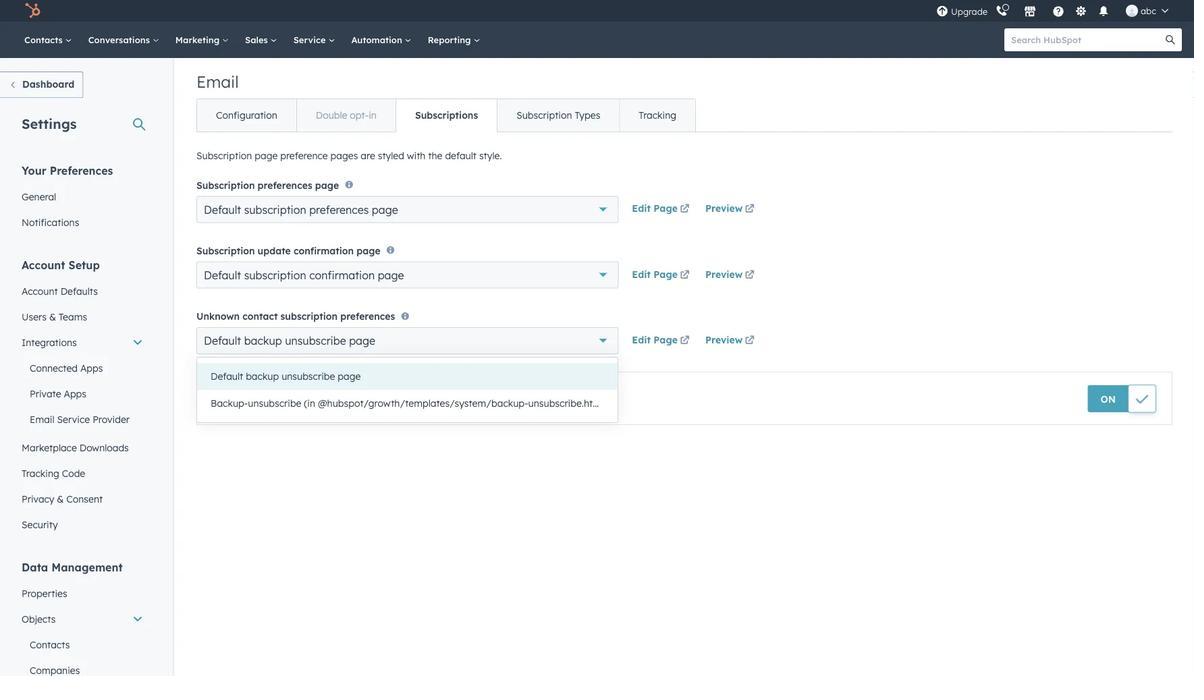 Task type: locate. For each thing, give the bounding box(es) containing it.
2 preview link from the top
[[706, 267, 757, 284]]

1 page from the top
[[654, 203, 678, 214]]

default backup unsubscribe page down the unknown contact subscription preferences
[[204, 334, 376, 348]]

apps down integrations button
[[80, 362, 103, 374]]

1 horizontal spatial email
[[197, 72, 239, 92]]

default for default backup unsubscribe page
[[204, 334, 241, 348]]

types
[[575, 109, 601, 121]]

integrations
[[22, 337, 77, 349]]

account setup
[[22, 258, 100, 272]]

1 edit page from the top
[[632, 203, 678, 214]]

edit page
[[632, 203, 678, 214], [632, 268, 678, 280], [632, 334, 678, 346]]

menu
[[936, 0, 1179, 22]]

preferences up default backup unsubscribe page popup button
[[341, 311, 395, 323]]

0 vertical spatial subscription
[[244, 203, 306, 216]]

email inside account setup element
[[30, 414, 54, 426]]

1 vertical spatial contacts
[[30, 639, 70, 651]]

contacts down objects
[[30, 639, 70, 651]]

edit for default subscription preferences page
[[632, 203, 651, 214]]

opt-
[[350, 109, 369, 121]]

subscription down default subscription confirmation page
[[281, 311, 338, 323]]

0 vertical spatial tracking
[[639, 109, 677, 121]]

confirmation
[[294, 245, 354, 257], [309, 269, 375, 282]]

email
[[276, 400, 301, 412]]

code
[[62, 468, 85, 480]]

default up unknown
[[204, 269, 241, 282]]

don't
[[213, 384, 242, 398]]

backup inside popup button
[[244, 334, 282, 348]]

link opens in a new window image
[[680, 202, 690, 218], [745, 202, 755, 218], [680, 205, 690, 214], [680, 267, 690, 284], [745, 267, 755, 284], [680, 271, 690, 280], [680, 336, 690, 346]]

2 preview from the top
[[706, 268, 743, 280]]

marketplace
[[22, 442, 77, 454]]

2 vertical spatial preferences
[[341, 311, 395, 323]]

privacy
[[22, 493, 54, 505]]

subscription for confirmation
[[244, 269, 306, 282]]

1 vertical spatial preferences
[[309, 203, 369, 216]]

edit
[[632, 203, 651, 214], [632, 268, 651, 280], [632, 334, 651, 346]]

1 vertical spatial page
[[654, 268, 678, 280]]

preview link
[[706, 202, 757, 218], [706, 267, 757, 284], [706, 333, 757, 349]]

consent
[[66, 493, 103, 505]]

hubspot link
[[16, 3, 51, 19]]

1 vertical spatial edit
[[632, 268, 651, 280]]

1 vertical spatial preview link
[[706, 267, 757, 284]]

service right sales link
[[294, 34, 329, 45]]

0 horizontal spatial tracking
[[22, 468, 59, 480]]

default backup unsubscribe page button
[[197, 363, 618, 390]]

1 preview link from the top
[[706, 202, 757, 218]]

the
[[428, 150, 443, 162]]

dashboard link
[[0, 72, 83, 98]]

subscription down subscription preferences page
[[244, 203, 306, 216]]

on
[[1101, 393, 1117, 405]]

2 vertical spatial edit page link
[[632, 333, 692, 349]]

contacts down hubspot link
[[24, 34, 65, 45]]

0 vertical spatial contacts link
[[16, 22, 80, 58]]

confirmation down subscription update confirmation page
[[309, 269, 375, 282]]

3 page from the top
[[654, 334, 678, 346]]

& right users
[[49, 311, 56, 323]]

email down private
[[30, 414, 54, 426]]

unsubscribe up unengaged
[[282, 371, 335, 383]]

0 vertical spatial edit page link
[[632, 202, 692, 218]]

unsubscribe left (in
[[248, 398, 302, 410]]

tracking inside account setup element
[[22, 468, 59, 480]]

page for default subscription confirmation page
[[654, 268, 678, 280]]

contacts link down objects
[[14, 633, 151, 658]]

email up configuration
[[197, 72, 239, 92]]

send
[[245, 384, 271, 398]]

1 vertical spatial backup
[[246, 371, 279, 383]]

backup up send
[[246, 371, 279, 383]]

0 vertical spatial contacts
[[24, 34, 65, 45]]

setup
[[69, 258, 100, 272]]

0 horizontal spatial service
[[57, 414, 90, 426]]

backup-
[[211, 398, 248, 410]]

navigation containing configuration
[[197, 99, 696, 132]]

default down subscription preferences page
[[204, 203, 241, 216]]

default subscription confirmation page button
[[197, 262, 619, 289]]

1 vertical spatial default backup unsubscribe page
[[211, 371, 361, 383]]

2 vertical spatial subscription
[[281, 311, 338, 323]]

edit for default backup unsubscribe page
[[632, 334, 651, 346]]

&
[[49, 311, 56, 323], [57, 493, 64, 505]]

privacy & consent
[[22, 493, 103, 505]]

& right privacy
[[57, 493, 64, 505]]

0 vertical spatial &
[[49, 311, 56, 323]]

page for default backup unsubscribe page
[[654, 334, 678, 346]]

improve
[[213, 400, 251, 412]]

abc
[[1142, 5, 1157, 16]]

0 vertical spatial backup
[[244, 334, 282, 348]]

confirmation up default subscription confirmation page
[[294, 245, 354, 257]]

2 edit from the top
[[632, 268, 651, 280]]

1 horizontal spatial service
[[294, 34, 329, 45]]

apps up email service provider
[[64, 388, 86, 400]]

subscription for subscription update confirmation page
[[197, 245, 255, 257]]

backup-unsubscribe (in @hubspot/growth/templates/system/backup-unsubscribe.html) button
[[197, 390, 618, 417]]

2 vertical spatial edit
[[632, 334, 651, 346]]

subscription for subscription types
[[517, 109, 572, 121]]

preferences down pages
[[309, 203, 369, 216]]

subscription inside navigation
[[517, 109, 572, 121]]

service down private apps link
[[57, 414, 90, 426]]

0 vertical spatial edit page
[[632, 203, 678, 214]]

edit page link for default backup unsubscribe page
[[632, 333, 692, 349]]

service link
[[285, 22, 343, 58]]

default subscription preferences page
[[204, 203, 398, 216]]

1 vertical spatial edit page
[[632, 268, 678, 280]]

1 horizontal spatial &
[[57, 493, 64, 505]]

default subscription preferences page button
[[197, 196, 619, 223]]

subscription update confirmation page
[[197, 245, 381, 257]]

0 vertical spatial confirmation
[[294, 245, 354, 257]]

hubspot image
[[24, 3, 41, 19]]

1 account from the top
[[22, 258, 65, 272]]

0 vertical spatial preview
[[706, 203, 743, 214]]

1 vertical spatial account
[[22, 285, 58, 297]]

email service provider
[[30, 414, 130, 426]]

page
[[654, 203, 678, 214], [654, 268, 678, 280], [654, 334, 678, 346]]

3 edit from the top
[[632, 334, 651, 346]]

preferences inside popup button
[[309, 203, 369, 216]]

1 horizontal spatial tracking
[[639, 109, 677, 121]]

tracking code link
[[14, 461, 151, 487]]

link opens in a new window image for default backup unsubscribe page
[[745, 336, 755, 346]]

1 edit from the top
[[632, 203, 651, 214]]

subscription
[[517, 109, 572, 121], [197, 150, 252, 162], [197, 179, 255, 191], [197, 245, 255, 257]]

@hubspot/growth/templates/system/backup-
[[318, 398, 529, 410]]

1 vertical spatial confirmation
[[309, 269, 375, 282]]

link opens in a new window image for default subscription preferences page
[[745, 205, 755, 214]]

1 vertical spatial tracking
[[22, 468, 59, 480]]

0 vertical spatial unsubscribe
[[285, 334, 346, 348]]

general
[[22, 191, 56, 203]]

preview for default subscription confirmation page
[[706, 268, 743, 280]]

backup down contact
[[244, 334, 282, 348]]

0 horizontal spatial email
[[30, 414, 54, 426]]

3 preview link from the top
[[706, 333, 757, 349]]

link opens in a new window image
[[745, 205, 755, 214], [745, 271, 755, 280], [680, 333, 690, 349], [745, 333, 755, 349], [745, 336, 755, 346]]

0 vertical spatial default backup unsubscribe page
[[204, 334, 376, 348]]

edit page for default backup unsubscribe page
[[632, 334, 678, 346]]

style.
[[479, 150, 502, 162]]

page
[[255, 150, 278, 162], [315, 179, 339, 191], [372, 203, 398, 216], [357, 245, 381, 257], [378, 269, 404, 282], [349, 334, 376, 348], [338, 371, 361, 383]]

double opt-in
[[316, 109, 377, 121]]

1 vertical spatial preview
[[706, 268, 743, 280]]

0 vertical spatial apps
[[80, 362, 103, 374]]

data management element
[[14, 560, 151, 677]]

1 vertical spatial &
[[57, 493, 64, 505]]

contacts link down hubspot link
[[16, 22, 80, 58]]

list box containing default backup unsubscribe page
[[197, 358, 618, 423]]

calling icon image
[[996, 5, 1008, 17]]

contacts link
[[16, 22, 80, 58], [14, 633, 151, 658]]

settings link
[[1073, 4, 1090, 18]]

0 vertical spatial edit
[[632, 203, 651, 214]]

settings
[[22, 115, 77, 132]]

1 vertical spatial edit page link
[[632, 267, 692, 284]]

preferences up "default subscription preferences page"
[[258, 179, 313, 191]]

3 preview from the top
[[706, 334, 743, 346]]

page for default subscription preferences page
[[654, 203, 678, 214]]

unsubscribe
[[285, 334, 346, 348], [282, 371, 335, 383], [248, 398, 302, 410]]

2 edit page from the top
[[632, 268, 678, 280]]

your preferences element
[[14, 163, 151, 235]]

notifications button
[[1093, 0, 1116, 22]]

0 horizontal spatial &
[[49, 311, 56, 323]]

preview for default backup unsubscribe page
[[706, 334, 743, 346]]

connected
[[30, 362, 78, 374]]

0 vertical spatial account
[[22, 258, 65, 272]]

configuration link
[[197, 99, 296, 132]]

default up don't
[[211, 371, 243, 383]]

tracking
[[639, 109, 677, 121], [22, 468, 59, 480]]

pages
[[331, 150, 358, 162]]

1 vertical spatial apps
[[64, 388, 86, 400]]

2 vertical spatial unsubscribe
[[248, 398, 302, 410]]

2 vertical spatial page
[[654, 334, 678, 346]]

marketing
[[175, 34, 222, 45]]

default for default subscription preferences page
[[204, 203, 241, 216]]

2 page from the top
[[654, 268, 678, 280]]

calling icon button
[[991, 2, 1014, 20]]

default backup unsubscribe page
[[204, 334, 376, 348], [211, 371, 361, 383]]

tracking inside navigation
[[639, 109, 677, 121]]

unsubscribe down the unknown contact subscription preferences
[[285, 334, 346, 348]]

0 vertical spatial preferences
[[258, 179, 313, 191]]

1 vertical spatial subscription
[[244, 269, 306, 282]]

double
[[316, 109, 347, 121]]

list box
[[197, 358, 618, 423]]

to
[[274, 384, 285, 398]]

1 vertical spatial service
[[57, 414, 90, 426]]

default down unknown
[[204, 334, 241, 348]]

unknown contact subscription preferences
[[197, 311, 395, 323]]

1 edit page link from the top
[[632, 202, 692, 218]]

private apps link
[[14, 381, 151, 407]]

backup
[[244, 334, 282, 348], [246, 371, 279, 383]]

link opens in a new window image for default subscription confirmation page
[[745, 271, 755, 280]]

2 vertical spatial preview link
[[706, 333, 757, 349]]

default
[[445, 150, 477, 162]]

preference
[[280, 150, 328, 162]]

account up 'account defaults'
[[22, 258, 65, 272]]

0 vertical spatial service
[[294, 34, 329, 45]]

2 account from the top
[[22, 285, 58, 297]]

3 edit page from the top
[[632, 334, 678, 346]]

navigation
[[197, 99, 696, 132]]

subscription down update
[[244, 269, 306, 282]]

reporting
[[428, 34, 474, 45]]

default backup unsubscribe page up to
[[211, 371, 361, 383]]

2 vertical spatial edit page
[[632, 334, 678, 346]]

email
[[197, 72, 239, 92], [30, 414, 54, 426]]

0 vertical spatial page
[[654, 203, 678, 214]]

preview link for default backup unsubscribe page
[[706, 333, 757, 349]]

security link
[[14, 512, 151, 538]]

preview link for default subscription preferences page
[[706, 202, 757, 218]]

3 edit page link from the top
[[632, 333, 692, 349]]

1 vertical spatial email
[[30, 414, 54, 426]]

1 preview from the top
[[706, 203, 743, 214]]

email for email
[[197, 72, 239, 92]]

marketplace downloads link
[[14, 435, 151, 461]]

account up users
[[22, 285, 58, 297]]

preview for default subscription preferences page
[[706, 203, 743, 214]]

confirmation inside popup button
[[309, 269, 375, 282]]

0 vertical spatial preview link
[[706, 202, 757, 218]]

default
[[204, 203, 241, 216], [204, 269, 241, 282], [204, 334, 241, 348], [211, 371, 243, 383]]

0 vertical spatial email
[[197, 72, 239, 92]]

preview link for default subscription confirmation page
[[706, 267, 757, 284]]

sales link
[[237, 22, 285, 58]]

2 edit page link from the top
[[632, 267, 692, 284]]

2 vertical spatial preview
[[706, 334, 743, 346]]



Task type: vqa. For each thing, say whether or not it's contained in the screenshot.
1st range: from left
no



Task type: describe. For each thing, give the bounding box(es) containing it.
subscription for preferences
[[244, 203, 306, 216]]

default subscription confirmation page
[[204, 269, 404, 282]]

data management
[[22, 561, 123, 574]]

service inside account setup element
[[57, 414, 90, 426]]

defaults
[[61, 285, 98, 297]]

apps for private apps
[[64, 388, 86, 400]]

edit for default subscription confirmation page
[[632, 268, 651, 280]]

marketplace downloads
[[22, 442, 129, 454]]

connected apps
[[30, 362, 103, 374]]

gary orlando image
[[1127, 5, 1139, 17]]

dashboard
[[22, 78, 75, 90]]

account for account defaults
[[22, 285, 58, 297]]

tracking link
[[620, 99, 696, 132]]

quality
[[341, 400, 372, 412]]

marketing link
[[167, 22, 237, 58]]

with
[[407, 150, 426, 162]]

are
[[361, 150, 375, 162]]

score.
[[394, 400, 420, 412]]

automation link
[[343, 22, 420, 58]]

your
[[254, 400, 274, 412]]

objects button
[[14, 607, 151, 633]]

contacts inside the data management element
[[30, 639, 70, 651]]

sending
[[303, 400, 339, 412]]

default backup unsubscribe page inside default backup unsubscribe page popup button
[[204, 334, 376, 348]]

subscription page preference pages are styled with the default style.
[[197, 150, 502, 162]]

users
[[22, 311, 47, 323]]

teams
[[59, 311, 87, 323]]

apps for connected apps
[[80, 362, 103, 374]]

unsubscribe.html)
[[529, 398, 607, 410]]

unknown
[[197, 311, 240, 323]]

backup-unsubscribe (in @hubspot/growth/templates/system/backup-unsubscribe.html)
[[211, 398, 607, 410]]

update
[[258, 245, 291, 257]]

default for default subscription confirmation page
[[204, 269, 241, 282]]

account for account setup
[[22, 258, 65, 272]]

subscription for subscription page preference pages are styled with the default style.
[[197, 150, 252, 162]]

subscription types link
[[497, 99, 620, 132]]

automation
[[352, 34, 405, 45]]

default backup unsubscribe page inside default backup unsubscribe page button
[[211, 371, 361, 383]]

subscriptions
[[415, 109, 478, 121]]

tracking for tracking
[[639, 109, 677, 121]]

confirmation for subscription
[[309, 269, 375, 282]]

1 vertical spatial unsubscribe
[[282, 371, 335, 383]]

contact
[[243, 311, 278, 323]]

notifications link
[[14, 210, 151, 235]]

subscription for subscription preferences page
[[197, 179, 255, 191]]

& for users
[[49, 311, 56, 323]]

email service provider link
[[14, 407, 151, 433]]

tracking for tracking code
[[22, 468, 59, 480]]

search button
[[1160, 28, 1183, 51]]

management
[[51, 561, 123, 574]]

search image
[[1167, 35, 1176, 45]]

edit page for default subscription preferences page
[[632, 203, 678, 214]]

unsubscribe inside popup button
[[285, 334, 346, 348]]

your
[[22, 164, 46, 177]]

account setup element
[[14, 258, 151, 538]]

downloads
[[80, 442, 129, 454]]

marketplaces button
[[1017, 0, 1045, 22]]

your preferences
[[22, 164, 113, 177]]

private apps
[[30, 388, 86, 400]]

general link
[[14, 184, 151, 210]]

email for email service provider
[[30, 414, 54, 426]]

1 vertical spatial contacts link
[[14, 633, 151, 658]]

unengaged
[[288, 384, 350, 398]]

subscription preferences page
[[197, 179, 339, 191]]

(in
[[304, 398, 315, 410]]

data
[[22, 561, 48, 574]]

provider
[[93, 414, 130, 426]]

subscriptions link
[[396, 99, 497, 132]]

edit page link for default subscription preferences page
[[632, 202, 692, 218]]

Search HubSpot search field
[[1005, 28, 1171, 51]]

conversations link
[[80, 22, 167, 58]]

upgrade image
[[937, 6, 949, 18]]

contacts
[[353, 384, 399, 398]]

default backup unsubscribe page button
[[197, 328, 619, 355]]

marketplaces image
[[1025, 6, 1037, 18]]

connected apps link
[[14, 356, 151, 381]]

confirmation for update
[[294, 245, 354, 257]]

properties
[[22, 588, 67, 600]]

upgrade
[[952, 6, 988, 17]]

abc button
[[1119, 0, 1177, 22]]

preferences
[[50, 164, 113, 177]]

don't send to unengaged contacts improve your email sending quality and score.
[[213, 384, 420, 412]]

privacy & consent link
[[14, 487, 151, 512]]

conversations
[[88, 34, 153, 45]]

security
[[22, 519, 58, 531]]

& for privacy
[[57, 493, 64, 505]]

tracking code
[[22, 468, 85, 480]]

notifications image
[[1098, 6, 1110, 18]]

private
[[30, 388, 61, 400]]

users & teams
[[22, 311, 87, 323]]

notifications
[[22, 216, 79, 228]]

menu containing abc
[[936, 0, 1179, 22]]

styled
[[378, 150, 404, 162]]

backup inside button
[[246, 371, 279, 383]]

properties link
[[14, 581, 151, 607]]

edit page for default subscription confirmation page
[[632, 268, 678, 280]]

account defaults link
[[14, 279, 151, 304]]

subscription types
[[517, 109, 601, 121]]

page inside button
[[338, 371, 361, 383]]

default inside button
[[211, 371, 243, 383]]

help image
[[1053, 6, 1065, 18]]

settings image
[[1076, 6, 1088, 18]]

account defaults
[[22, 285, 98, 297]]

in
[[369, 109, 377, 121]]

edit page link for default subscription confirmation page
[[632, 267, 692, 284]]



